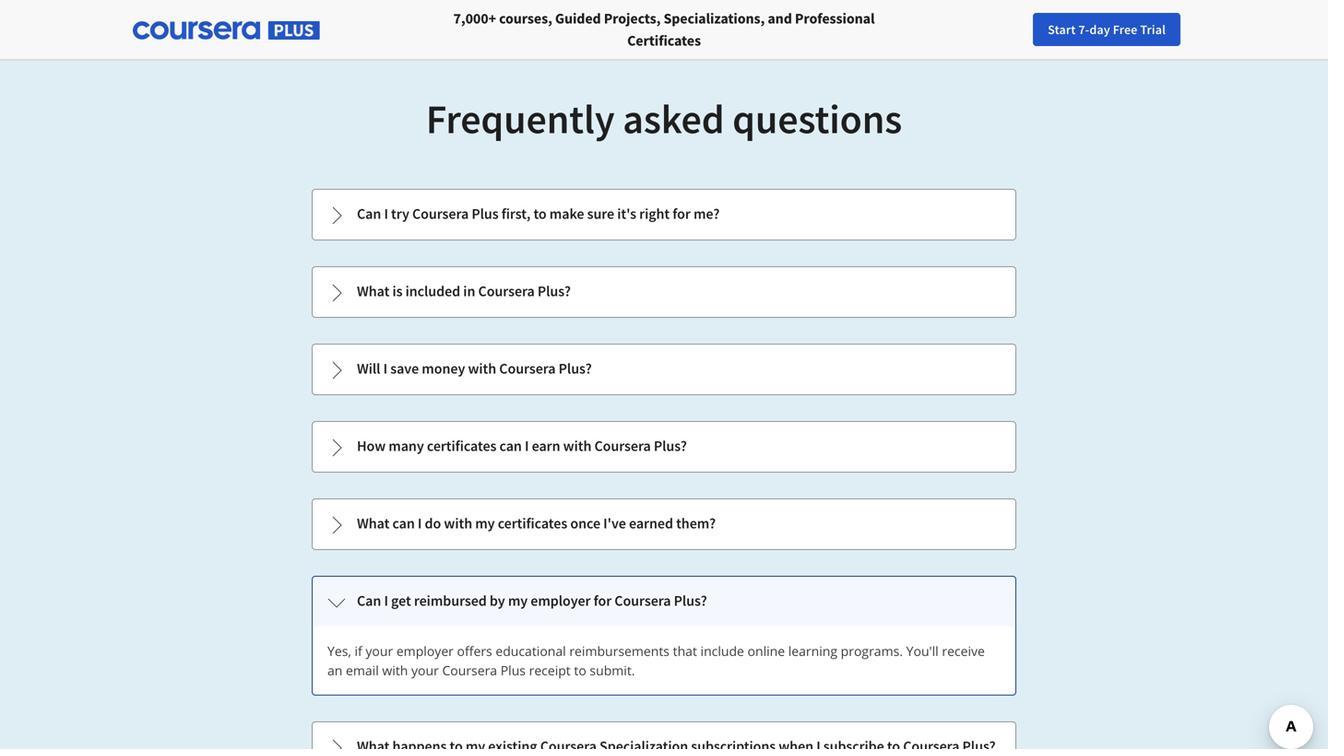 Task type: describe. For each thing, give the bounding box(es) containing it.
email
[[346, 662, 379, 680]]

an
[[327, 662, 343, 680]]

make
[[549, 205, 584, 223]]

7,000+
[[453, 9, 496, 28]]

it's
[[617, 205, 636, 223]]

projects,
[[604, 9, 661, 28]]

career
[[1144, 21, 1179, 38]]

with right earn
[[563, 437, 591, 456]]

coursera plus image
[[133, 21, 320, 40]]

how many certificates can i earn with coursera plus? button
[[313, 422, 1015, 472]]

start
[[1048, 21, 1076, 38]]

2 vertical spatial your
[[411, 662, 439, 680]]

included
[[405, 282, 460, 301]]

coursera right try
[[412, 205, 469, 223]]

i for money
[[383, 360, 387, 378]]

plus? up that
[[674, 592, 707, 611]]

what can i do with my certificates once i've earned them? button
[[313, 500, 1015, 550]]

what can i do with my certificates once i've earned them?
[[357, 515, 716, 533]]

start 7-day free trial
[[1048, 21, 1166, 38]]

is
[[392, 282, 403, 301]]

how
[[357, 437, 386, 456]]

find your new career
[[1064, 21, 1179, 38]]

me?
[[693, 205, 720, 223]]

day
[[1090, 21, 1110, 38]]

will
[[357, 360, 380, 378]]

specializations,
[[664, 9, 765, 28]]

7,000+ courses, guided projects, specializations, and professional certificates
[[453, 9, 875, 50]]

yes,
[[327, 643, 351, 660]]

reimbursed
[[414, 592, 487, 611]]

yes, if your employer offers educational reimbursements that include online learning programs. you'll receive an email with your coursera plus receipt to submit.
[[327, 643, 985, 680]]

earn
[[532, 437, 560, 456]]

start 7-day free trial button
[[1033, 13, 1181, 46]]

trial
[[1140, 21, 1166, 38]]

professional
[[795, 9, 875, 28]]

if
[[355, 643, 362, 660]]

what for what is included in coursera plus?
[[357, 282, 389, 301]]

my for with
[[475, 515, 495, 533]]

receipt
[[529, 662, 571, 680]]

first,
[[501, 205, 531, 223]]

coursera inside the yes, if your employer offers educational reimbursements that include online learning programs. you'll receive an email with your coursera plus receipt to submit.
[[442, 662, 497, 680]]

1 horizontal spatial can
[[499, 437, 522, 456]]

by
[[490, 592, 505, 611]]

0 horizontal spatial can
[[392, 515, 415, 533]]

can for can i get reimbursed by my employer for coursera plus?
[[357, 592, 381, 611]]

offers
[[457, 643, 492, 660]]

coursera right earn
[[594, 437, 651, 456]]

money
[[422, 360, 465, 378]]

7-
[[1078, 21, 1090, 38]]

what is included in coursera plus? button
[[313, 267, 1015, 317]]

i inside what can i do with my certificates once i've earned them? dropdown button
[[418, 515, 422, 533]]

how many certificates can i earn with coursera plus?
[[357, 437, 687, 456]]

programs.
[[841, 643, 903, 660]]

include
[[700, 643, 744, 660]]

find your new career link
[[1054, 18, 1188, 42]]

certificates
[[627, 31, 701, 50]]

1 horizontal spatial for
[[673, 205, 691, 223]]

coursera up the reimbursements
[[614, 592, 671, 611]]



Task type: locate. For each thing, give the bounding box(es) containing it.
i left earn
[[525, 437, 529, 456]]

employer up educational
[[531, 592, 591, 611]]

frequently asked questions
[[426, 93, 902, 144]]

can i try coursera plus first, to make sure it's right for me?
[[357, 205, 720, 223]]

1 vertical spatial certificates
[[498, 515, 567, 533]]

can left try
[[357, 205, 381, 223]]

certificates
[[427, 437, 497, 456], [498, 515, 567, 533]]

many
[[389, 437, 424, 456]]

0 horizontal spatial plus
[[472, 205, 499, 223]]

i left try
[[384, 205, 388, 223]]

earned
[[629, 515, 673, 533]]

1 horizontal spatial plus
[[501, 662, 526, 680]]

can for can i try coursera plus first, to make sure it's right for me?
[[357, 205, 381, 223]]

1 can from the top
[[357, 205, 381, 223]]

receive
[[942, 643, 985, 660]]

i right will
[[383, 360, 387, 378]]

in
[[463, 282, 475, 301]]

to right first, on the left of the page
[[533, 205, 547, 223]]

reimbursements
[[569, 643, 670, 660]]

courses,
[[499, 9, 552, 28]]

can
[[499, 437, 522, 456], [392, 515, 415, 533]]

for left me?
[[673, 205, 691, 223]]

your right if
[[366, 643, 393, 660]]

list containing can i try coursera plus first, to make sure it's right for me?
[[310, 187, 1018, 750]]

can
[[357, 205, 381, 223], [357, 592, 381, 611]]

i left do
[[418, 515, 422, 533]]

1 vertical spatial to
[[574, 662, 586, 680]]

them?
[[676, 515, 716, 533]]

plus? down will i save money with coursera plus? dropdown button
[[654, 437, 687, 456]]

guided
[[555, 9, 601, 28]]

1 vertical spatial employer
[[396, 643, 454, 660]]

0 vertical spatial your
[[1090, 21, 1114, 38]]

1 horizontal spatial your
[[411, 662, 439, 680]]

1 vertical spatial what
[[357, 515, 389, 533]]

plus?
[[538, 282, 571, 301], [559, 360, 592, 378], [654, 437, 687, 456], [674, 592, 707, 611]]

i inside can i get reimbursed by my employer for coursera plus? dropdown button
[[384, 592, 388, 611]]

can left earn
[[499, 437, 522, 456]]

what is included in coursera plus?
[[357, 282, 571, 301]]

my right do
[[475, 515, 495, 533]]

my right by
[[508, 592, 528, 611]]

employer
[[531, 592, 591, 611], [396, 643, 454, 660]]

0 horizontal spatial my
[[475, 515, 495, 533]]

learning
[[788, 643, 837, 660]]

what left is
[[357, 282, 389, 301]]

questions
[[732, 93, 902, 144]]

0 vertical spatial can
[[357, 205, 381, 223]]

employer inside the yes, if your employer offers educational reimbursements that include online learning programs. you'll receive an email with your coursera plus receipt to submit.
[[396, 643, 454, 660]]

can i try coursera plus first, to make sure it's right for me? button
[[313, 190, 1015, 240]]

1 horizontal spatial certificates
[[498, 515, 567, 533]]

coursera
[[412, 205, 469, 223], [478, 282, 535, 301], [499, 360, 556, 378], [594, 437, 651, 456], [614, 592, 671, 611], [442, 662, 497, 680]]

i for coursera
[[384, 205, 388, 223]]

plus inside the yes, if your employer offers educational reimbursements that include online learning programs. you'll receive an email with your coursera plus receipt to submit.
[[501, 662, 526, 680]]

online
[[748, 643, 785, 660]]

1 what from the top
[[357, 282, 389, 301]]

i've
[[603, 515, 626, 533]]

1 vertical spatial can
[[392, 515, 415, 533]]

certificates right "many"
[[427, 437, 497, 456]]

that
[[673, 643, 697, 660]]

list
[[310, 187, 1018, 750]]

1 vertical spatial my
[[508, 592, 528, 611]]

coursera up how many certificates can i earn with coursera plus?
[[499, 360, 556, 378]]

plus down educational
[[501, 662, 526, 680]]

to inside dropdown button
[[533, 205, 547, 223]]

plus? down make
[[538, 282, 571, 301]]

with right money
[[468, 360, 496, 378]]

do
[[425, 515, 441, 533]]

coursera down the offers on the left bottom of page
[[442, 662, 497, 680]]

try
[[391, 205, 409, 223]]

my for by
[[508, 592, 528, 611]]

1 vertical spatial can
[[357, 592, 381, 611]]

right
[[639, 205, 670, 223]]

for up the reimbursements
[[594, 592, 612, 611]]

0 vertical spatial plus
[[472, 205, 499, 223]]

frequently
[[426, 93, 615, 144]]

1 horizontal spatial my
[[508, 592, 528, 611]]

free
[[1113, 21, 1138, 38]]

0 horizontal spatial certificates
[[427, 437, 497, 456]]

what for what can i do with my certificates once i've earned them?
[[357, 515, 389, 533]]

your right 7-
[[1090, 21, 1114, 38]]

your right the email
[[411, 662, 439, 680]]

educational
[[496, 643, 566, 660]]

0 vertical spatial for
[[673, 205, 691, 223]]

plus
[[472, 205, 499, 223], [501, 662, 526, 680]]

0 horizontal spatial employer
[[396, 643, 454, 660]]

what
[[357, 282, 389, 301], [357, 515, 389, 533]]

coursera right in
[[478, 282, 535, 301]]

for
[[673, 205, 691, 223], [594, 592, 612, 611]]

sure
[[587, 205, 614, 223]]

with inside the yes, if your employer offers educational reimbursements that include online learning programs. you'll receive an email with your coursera plus receipt to submit.
[[382, 662, 408, 680]]

1 vertical spatial for
[[594, 592, 612, 611]]

asked
[[623, 93, 724, 144]]

your
[[1090, 21, 1114, 38], [366, 643, 393, 660], [411, 662, 439, 680]]

you'll
[[906, 643, 939, 660]]

plus inside dropdown button
[[472, 205, 499, 223]]

new
[[1117, 21, 1141, 38]]

to
[[533, 205, 547, 223], [574, 662, 586, 680]]

i
[[384, 205, 388, 223], [383, 360, 387, 378], [525, 437, 529, 456], [418, 515, 422, 533], [384, 592, 388, 611]]

can i get reimbursed by my employer for coursera plus?
[[357, 592, 707, 611]]

0 horizontal spatial to
[[533, 205, 547, 223]]

i inside can i try coursera plus first, to make sure it's right for me? dropdown button
[[384, 205, 388, 223]]

1 horizontal spatial employer
[[531, 592, 591, 611]]

my
[[475, 515, 495, 533], [508, 592, 528, 611]]

employer inside dropdown button
[[531, 592, 591, 611]]

can i get reimbursed by my employer for coursera plus? button
[[313, 577, 1015, 627]]

1 horizontal spatial to
[[574, 662, 586, 680]]

0 vertical spatial certificates
[[427, 437, 497, 456]]

2 what from the top
[[357, 515, 389, 533]]

can left get
[[357, 592, 381, 611]]

plus? up earn
[[559, 360, 592, 378]]

2 can from the top
[[357, 592, 381, 611]]

0 vertical spatial my
[[475, 515, 495, 533]]

0 vertical spatial what
[[357, 282, 389, 301]]

with right do
[[444, 515, 472, 533]]

and
[[768, 9, 792, 28]]

can left do
[[392, 515, 415, 533]]

i inside will i save money with coursera plus? dropdown button
[[383, 360, 387, 378]]

0 vertical spatial to
[[533, 205, 547, 223]]

0 horizontal spatial for
[[594, 592, 612, 611]]

2 horizontal spatial your
[[1090, 21, 1114, 38]]

0 vertical spatial can
[[499, 437, 522, 456]]

once
[[570, 515, 600, 533]]

with
[[468, 360, 496, 378], [563, 437, 591, 456], [444, 515, 472, 533], [382, 662, 408, 680]]

certificates left once
[[498, 515, 567, 533]]

0 horizontal spatial your
[[366, 643, 393, 660]]

1 vertical spatial your
[[366, 643, 393, 660]]

to right the receipt
[[574, 662, 586, 680]]

i inside how many certificates can i earn with coursera plus? dropdown button
[[525, 437, 529, 456]]

0 vertical spatial employer
[[531, 592, 591, 611]]

None search field
[[254, 12, 567, 48]]

find
[[1064, 21, 1087, 38]]

i for reimbursed
[[384, 592, 388, 611]]

with right the email
[[382, 662, 408, 680]]

employer left the offers on the left bottom of page
[[396, 643, 454, 660]]

will i save money with coursera plus? button
[[313, 345, 1015, 395]]

i left get
[[384, 592, 388, 611]]

get
[[391, 592, 411, 611]]

plus left first, on the left of the page
[[472, 205, 499, 223]]

submit.
[[590, 662, 635, 680]]

will i save money with coursera plus?
[[357, 360, 592, 378]]

what left do
[[357, 515, 389, 533]]

1 vertical spatial plus
[[501, 662, 526, 680]]

save
[[390, 360, 419, 378]]

coursera image
[[22, 15, 139, 44]]

to inside the yes, if your employer offers educational reimbursements that include online learning programs. you'll receive an email with your coursera plus receipt to submit.
[[574, 662, 586, 680]]



Task type: vqa. For each thing, say whether or not it's contained in the screenshot.
bottom "certificates"
yes



